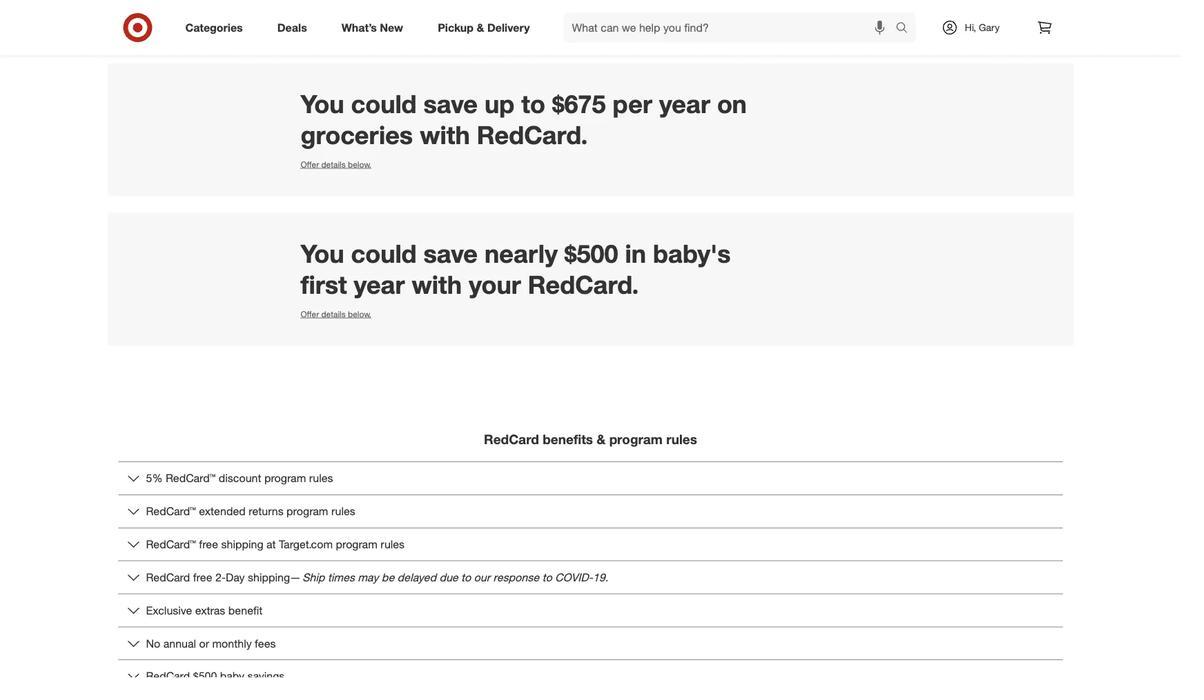 Task type: locate. For each thing, give the bounding box(es) containing it.
details for you could save up to $675 per year on groceries with redcard.
[[321, 159, 346, 170]]

offer details below. link for you could save up to $675 per year on groceries with redcard.
[[301, 159, 371, 170]]

nearly
[[485, 238, 558, 269]]

0 vertical spatial could
[[351, 88, 417, 119]]

1 offer details below. from the top
[[301, 159, 371, 170]]

0 vertical spatial redcard
[[484, 432, 539, 448]]

0 vertical spatial offer
[[301, 159, 319, 170]]

0 vertical spatial you
[[301, 88, 344, 119]]

save for your
[[423, 238, 478, 269]]

0 vertical spatial shipping
[[221, 538, 263, 551]]

free
[[199, 538, 218, 551], [193, 571, 212, 584]]

2 offer details below. from the top
[[301, 309, 371, 319]]

year
[[659, 88, 710, 119], [354, 269, 405, 300]]

1 vertical spatial below.
[[348, 309, 371, 319]]

offer details below. link down first
[[301, 309, 371, 319]]

details down first
[[321, 309, 346, 319]]

1 vertical spatial with
[[412, 269, 462, 300]]

0 vertical spatial save
[[423, 88, 478, 119]]

year inside the you could save nearly $500 in baby's first year with your redcard.
[[354, 269, 405, 300]]

redcard™ down 5%
[[146, 505, 196, 518]]

1 vertical spatial redcard.
[[528, 269, 639, 300]]

program
[[609, 432, 663, 448], [264, 472, 306, 485], [287, 505, 328, 518], [336, 538, 377, 551]]

be
[[382, 571, 394, 584]]

offer details below.
[[301, 159, 371, 170], [301, 309, 371, 319]]

1 vertical spatial could
[[351, 238, 417, 269]]

1 offer from the top
[[301, 159, 319, 170]]

program for discount
[[264, 472, 306, 485]]

free up 2-
[[199, 538, 218, 551]]

offer details below. down first
[[301, 309, 371, 319]]

save up 'your'
[[423, 238, 478, 269]]

offer down groceries
[[301, 159, 319, 170]]

exclusive extras benefit button
[[118, 595, 1063, 627]]

categories
[[185, 21, 243, 34]]

rules for redcard benefits & program rules
[[666, 432, 697, 448]]

0 horizontal spatial year
[[354, 269, 405, 300]]

program inside 'dropdown button'
[[264, 472, 306, 485]]

benefits
[[543, 432, 593, 448]]

1 horizontal spatial year
[[659, 88, 710, 119]]

offer
[[301, 159, 319, 170], [301, 309, 319, 319]]

2 save from the top
[[423, 238, 478, 269]]

year left on
[[659, 88, 710, 119]]

1 you from the top
[[301, 88, 344, 119]]

0 vertical spatial offer details below.
[[301, 159, 371, 170]]

1 save from the top
[[423, 88, 478, 119]]

1 horizontal spatial redcard
[[484, 432, 539, 448]]

1 offer details below. link from the top
[[301, 159, 371, 170]]

save left up
[[423, 88, 478, 119]]

save inside the you could save nearly $500 in baby's first year with your redcard.
[[423, 238, 478, 269]]

groceries
[[301, 120, 413, 150]]

2 details from the top
[[321, 309, 346, 319]]

0 vertical spatial offer details below. link
[[301, 159, 371, 170]]

to right up
[[521, 88, 545, 119]]

times
[[328, 571, 355, 584]]

your
[[469, 269, 521, 300]]

to inside you could save up to $675 per year on groceries with redcard.
[[521, 88, 545, 119]]

offer details below. link
[[301, 159, 371, 170], [301, 309, 371, 319]]

redcard.
[[477, 120, 588, 150], [528, 269, 639, 300]]

offer for you could save nearly $500 in baby's first year with your redcard.
[[301, 309, 319, 319]]

& right benefits
[[597, 432, 606, 448]]

year right first
[[354, 269, 405, 300]]

below. for with
[[348, 309, 371, 319]]

redcard. down $500
[[528, 269, 639, 300]]

redcard. inside you could save up to $675 per year on groceries with redcard.
[[477, 120, 588, 150]]

could inside the you could save nearly $500 in baby's first year with your redcard.
[[351, 238, 417, 269]]

you up first
[[301, 238, 344, 269]]

redcard™ right 5%
[[166, 472, 216, 485]]

shipping
[[221, 538, 263, 551], [248, 571, 290, 584]]

redcard™ up exclusive
[[146, 538, 196, 551]]

2 offer from the top
[[301, 309, 319, 319]]

search button
[[889, 12, 923, 46]]

to left covid-
[[542, 571, 552, 584]]

no
[[146, 637, 160, 650]]

1 vertical spatial you
[[301, 238, 344, 269]]

what's new link
[[330, 12, 420, 43]]

1 vertical spatial free
[[193, 571, 212, 584]]

shipping left at
[[221, 538, 263, 551]]

offer details below. for you could save up to $675 per year on groceries with redcard.
[[301, 159, 371, 170]]

redcard benefits & program rules
[[484, 432, 697, 448]]

rules inside 'dropdown button'
[[309, 472, 333, 485]]

1 details from the top
[[321, 159, 346, 170]]

save
[[423, 88, 478, 119], [423, 238, 478, 269]]

you
[[301, 88, 344, 119], [301, 238, 344, 269]]

exclusive extras benefit
[[146, 604, 263, 617]]

details down groceries
[[321, 159, 346, 170]]

no annual or monthly fees
[[146, 637, 276, 650]]

2 offer details below. link from the top
[[301, 309, 371, 319]]

redcard left benefits
[[484, 432, 539, 448]]

response
[[493, 571, 539, 584]]

1 horizontal spatial &
[[597, 432, 606, 448]]

to
[[521, 88, 545, 119], [461, 571, 471, 584], [542, 571, 552, 584]]

1 vertical spatial save
[[423, 238, 478, 269]]

up
[[485, 88, 514, 119]]

redcard
[[484, 432, 539, 448], [146, 571, 190, 584]]

with inside the you could save nearly $500 in baby's first year with your redcard.
[[412, 269, 462, 300]]

offer details below. link for you could save nearly $500 in baby's first year with your redcard.
[[301, 309, 371, 319]]

1 vertical spatial redcard™
[[146, 505, 196, 518]]

redcard™ extended returns program rules button
[[118, 496, 1063, 528]]

at
[[266, 538, 276, 551]]

5% redcard™ discount program rules button
[[118, 463, 1063, 495]]

redcard. down up
[[477, 120, 588, 150]]

you inside you could save up to $675 per year on groceries with redcard.
[[301, 88, 344, 119]]

save inside you could save up to $675 per year on groceries with redcard.
[[423, 88, 478, 119]]

1 could from the top
[[351, 88, 417, 119]]

2 could from the top
[[351, 238, 417, 269]]

0 vertical spatial free
[[199, 538, 218, 551]]

1 vertical spatial offer details below. link
[[301, 309, 371, 319]]

per
[[613, 88, 652, 119]]

2 you from the top
[[301, 238, 344, 269]]

rules
[[666, 432, 697, 448], [309, 472, 333, 485], [331, 505, 355, 518], [381, 538, 405, 551]]

—
[[290, 571, 299, 584]]

0 vertical spatial year
[[659, 88, 710, 119]]

returns
[[249, 505, 283, 518]]

1 vertical spatial &
[[597, 432, 606, 448]]

0 vertical spatial with
[[420, 120, 470, 150]]

target.com
[[279, 538, 333, 551]]

you could save nearly $500 in baby's first year with your redcard.
[[301, 238, 731, 300]]

could for with
[[351, 238, 417, 269]]

delivery
[[487, 21, 530, 34]]

0 vertical spatial redcard™
[[166, 472, 216, 485]]

0 vertical spatial &
[[477, 21, 484, 34]]

hi, gary
[[965, 21, 1000, 33]]

0 horizontal spatial redcard
[[146, 571, 190, 584]]

may
[[358, 571, 378, 584]]

could
[[351, 88, 417, 119], [351, 238, 417, 269]]

1 vertical spatial details
[[321, 309, 346, 319]]

deals
[[277, 21, 307, 34]]

2 below. from the top
[[348, 309, 371, 319]]

redcard up exclusive
[[146, 571, 190, 584]]

redcard. for $500
[[528, 269, 639, 300]]

1 vertical spatial year
[[354, 269, 405, 300]]

program for &
[[609, 432, 663, 448]]

0 vertical spatial redcard.
[[477, 120, 588, 150]]

rules for redcard™ extended returns program rules
[[331, 505, 355, 518]]

day
[[226, 571, 245, 584]]

details
[[321, 159, 346, 170], [321, 309, 346, 319]]

1 below. from the top
[[348, 159, 371, 170]]

redcard™ inside 'dropdown button'
[[166, 472, 216, 485]]

redcard™
[[166, 472, 216, 485], [146, 505, 196, 518], [146, 538, 196, 551]]

you up groceries
[[301, 88, 344, 119]]

below. for groceries
[[348, 159, 371, 170]]

2-
[[215, 571, 226, 584]]

no annual or monthly fees button
[[118, 628, 1063, 660]]

with
[[420, 120, 470, 150], [412, 269, 462, 300]]

1 vertical spatial redcard
[[146, 571, 190, 584]]

first
[[301, 269, 347, 300]]

program up returns
[[264, 472, 306, 485]]

extended
[[199, 505, 246, 518]]

annual
[[163, 637, 196, 650]]

search
[[889, 22, 923, 36]]

below.
[[348, 159, 371, 170], [348, 309, 371, 319]]

baby's
[[653, 238, 731, 269]]

with inside you could save up to $675 per year on groceries with redcard.
[[420, 120, 470, 150]]

&
[[477, 21, 484, 34], [597, 432, 606, 448]]

offer details below. down groceries
[[301, 159, 371, 170]]

offer details below. for you could save nearly $500 in baby's first year with your redcard.
[[301, 309, 371, 319]]

What can we help you find? suggestions appear below search field
[[564, 12, 899, 43]]

program up may
[[336, 538, 377, 551]]

0 vertical spatial below.
[[348, 159, 371, 170]]

or
[[199, 637, 209, 650]]

you inside the you could save nearly $500 in baby's first year with your redcard.
[[301, 238, 344, 269]]

program up 5% redcard™ discount program rules 'dropdown button'
[[609, 432, 663, 448]]

could inside you could save up to $675 per year on groceries with redcard.
[[351, 88, 417, 119]]

2 vertical spatial redcard™
[[146, 538, 196, 551]]

0 horizontal spatial &
[[477, 21, 484, 34]]

redcard. inside the you could save nearly $500 in baby's first year with your redcard.
[[528, 269, 639, 300]]

what's
[[342, 21, 377, 34]]

shipping down at
[[248, 571, 290, 584]]

free left 2-
[[193, 571, 212, 584]]

offer details below. link down groceries
[[301, 159, 371, 170]]

& right pickup
[[477, 21, 484, 34]]

1 vertical spatial offer
[[301, 309, 319, 319]]

offer down first
[[301, 309, 319, 319]]

covid-
[[555, 571, 593, 584]]

program up the target.com
[[287, 505, 328, 518]]

0 vertical spatial details
[[321, 159, 346, 170]]

free inside dropdown button
[[199, 538, 218, 551]]

1 vertical spatial offer details below.
[[301, 309, 371, 319]]

program for returns
[[287, 505, 328, 518]]



Task type: vqa. For each thing, say whether or not it's contained in the screenshot.
Subwoofer Dedicated bass speaker brings the low- end oomph.
no



Task type: describe. For each thing, give the bounding box(es) containing it.
extras
[[195, 604, 225, 617]]

you could save up to $675 per year on groceries with redcard.
[[301, 88, 747, 150]]

$500
[[564, 238, 618, 269]]

free for redcard™
[[199, 538, 218, 551]]

exclusive
[[146, 604, 192, 617]]

19.
[[593, 571, 608, 584]]

monthly
[[212, 637, 252, 650]]

redcard for redcard benefits & program rules
[[484, 432, 539, 448]]

could for groceries
[[351, 88, 417, 119]]

pickup & delivery link
[[426, 12, 547, 43]]

you for you could save up to $675 per year on groceries with redcard.
[[301, 88, 344, 119]]

fees
[[255, 637, 276, 650]]

categories link
[[174, 12, 260, 43]]

new
[[380, 21, 403, 34]]

in
[[625, 238, 646, 269]]

redcard™ free shipping at target.com program rules button
[[118, 529, 1063, 561]]

redcard™ for extended
[[146, 505, 196, 518]]

$675
[[552, 88, 606, 119]]

our
[[474, 571, 490, 584]]

redcard™ free shipping at target.com program rules
[[146, 538, 405, 551]]

redcard free 2-day shipping — ship times may be delayed due to our response to covid-19.
[[146, 571, 608, 584]]

free for redcard
[[193, 571, 212, 584]]

ship
[[302, 571, 325, 584]]

what's new
[[342, 21, 403, 34]]

delayed
[[397, 571, 436, 584]]

redcard. for to
[[477, 120, 588, 150]]

gary
[[979, 21, 1000, 33]]

redcard™ extended returns program rules
[[146, 505, 355, 518]]

to left our
[[461, 571, 471, 584]]

save for with
[[423, 88, 478, 119]]

rules for 5% redcard™ discount program rules
[[309, 472, 333, 485]]

1 vertical spatial shipping
[[248, 571, 290, 584]]

deals link
[[266, 12, 324, 43]]

discount
[[219, 472, 261, 485]]

offer for you could save up to $675 per year on groceries with redcard.
[[301, 159, 319, 170]]

pickup
[[438, 21, 474, 34]]

hi,
[[965, 21, 976, 33]]

shipping inside dropdown button
[[221, 538, 263, 551]]

5%
[[146, 472, 163, 485]]

due
[[439, 571, 458, 584]]

5% redcard™ discount program rules
[[146, 472, 333, 485]]

pickup & delivery
[[438, 21, 530, 34]]

benefit
[[228, 604, 263, 617]]

on
[[717, 88, 747, 119]]

redcard™ for free
[[146, 538, 196, 551]]

details for you could save nearly $500 in baby's first year with your redcard.
[[321, 309, 346, 319]]

redcard for redcard free 2-day shipping — ship times may be delayed due to our response to covid-19.
[[146, 571, 190, 584]]

you for you could save nearly $500 in baby's first year with your redcard.
[[301, 238, 344, 269]]

year inside you could save up to $675 per year on groceries with redcard.
[[659, 88, 710, 119]]



